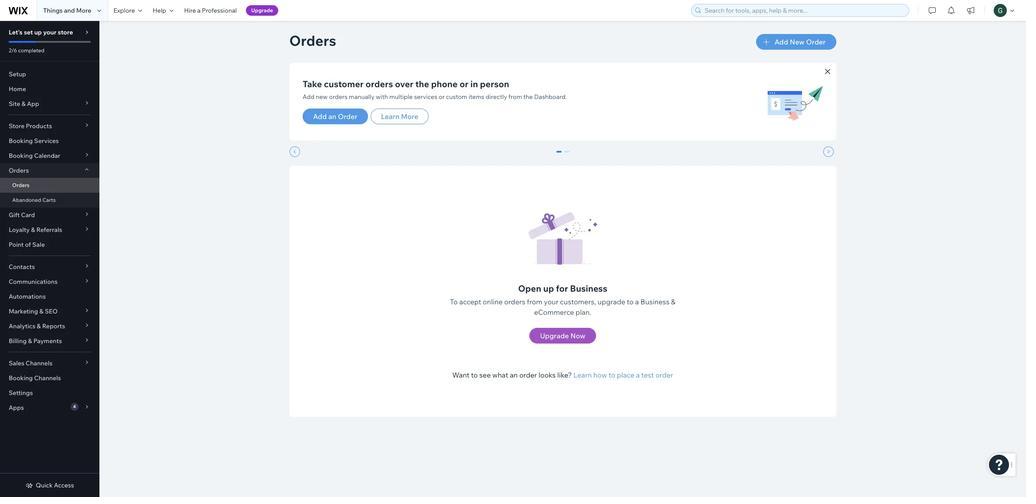 Task type: vqa. For each thing, say whether or not it's contained in the screenshot.
& corresponding to App
yes



Task type: describe. For each thing, give the bounding box(es) containing it.
analytics & reports
[[9, 322, 65, 330]]

want
[[452, 371, 470, 380]]

how
[[594, 371, 607, 380]]

site
[[9, 100, 20, 108]]

analytics & reports button
[[0, 319, 99, 334]]

quick access
[[36, 482, 74, 489]]

site & app button
[[0, 96, 99, 111]]

point of sale link
[[0, 237, 99, 252]]

let's set up your store
[[9, 28, 73, 36]]

dashboard.
[[534, 93, 567, 101]]

& for reports
[[37, 322, 41, 330]]

services
[[34, 137, 59, 145]]

sale
[[32, 241, 45, 249]]

1
[[565, 151, 569, 160]]

1 vertical spatial the
[[523, 93, 533, 101]]

card
[[21, 211, 35, 219]]

a inside open up for business to accept online orders from your customers, upgrade to a business & ecommerce plan.
[[635, 298, 639, 306]]

1 horizontal spatial orders
[[365, 79, 393, 89]]

seo
[[45, 308, 58, 315]]

manually
[[349, 93, 374, 101]]

over
[[395, 79, 413, 89]]

take
[[303, 79, 322, 89]]

help
[[153, 7, 166, 14]]

referrals
[[36, 226, 62, 234]]

automations
[[9, 293, 46, 301]]

abandoned carts
[[12, 197, 56, 203]]

store products
[[9, 122, 52, 130]]

professional
[[202, 7, 237, 14]]

2 order from the left
[[656, 371, 673, 380]]

Search for tools, apps, help & more... field
[[702, 4, 906, 17]]

2/6 completed
[[9, 47, 44, 54]]

contacts
[[9, 263, 35, 271]]

& for app
[[22, 100, 26, 108]]

sales channels
[[9, 359, 52, 367]]

point
[[9, 241, 24, 249]]

orders link
[[0, 178, 99, 193]]

reports
[[42, 322, 65, 330]]

open up for business to accept online orders from your customers, upgrade to a business & ecommerce plan.
[[450, 283, 676, 317]]

accept
[[459, 298, 481, 306]]

gift card button
[[0, 208, 99, 222]]

orders button
[[0, 163, 99, 178]]

online
[[483, 298, 503, 306]]

from inside open up for business to accept online orders from your customers, upgrade to a business & ecommerce plan.
[[527, 298, 543, 306]]

0 horizontal spatial more
[[76, 7, 91, 14]]

to inside open up for business to accept online orders from your customers, upgrade to a business & ecommerce plan.
[[627, 298, 634, 306]]

up inside sidebar element
[[34, 28, 42, 36]]

what
[[493, 371, 508, 380]]

learn more
[[381, 112, 418, 121]]

access
[[54, 482, 74, 489]]

marketing & seo
[[9, 308, 58, 315]]

gift card
[[9, 211, 35, 219]]

sales channels button
[[0, 356, 99, 371]]

explore
[[114, 7, 135, 14]]

place
[[617, 371, 635, 380]]

home
[[9, 85, 26, 93]]

orders for orders link
[[12, 182, 29, 188]]

learn more link
[[370, 109, 429, 124]]

orders for orders popup button
[[9, 167, 29, 174]]

point of sale
[[9, 241, 45, 249]]

see
[[480, 371, 491, 380]]

now
[[571, 332, 586, 340]]

like?
[[558, 371, 572, 380]]

calendar
[[34, 152, 60, 160]]

customers,
[[560, 298, 596, 306]]

0 1
[[557, 151, 569, 160]]

upgrade
[[598, 298, 626, 306]]

carts
[[42, 197, 56, 203]]

1 horizontal spatial to
[[609, 371, 616, 380]]

new
[[790, 38, 805, 46]]

from inside take customer orders over the phone or in person add new orders manually with multiple services or custom items directly from the dashboard.
[[508, 93, 522, 101]]

add new order
[[775, 38, 826, 46]]

marketing & seo button
[[0, 304, 99, 319]]

hire a professional
[[184, 7, 237, 14]]

0 vertical spatial a
[[197, 7, 201, 14]]

2/6
[[9, 47, 17, 54]]

setup
[[9, 70, 26, 78]]

1 order from the left
[[520, 371, 537, 380]]

0 horizontal spatial or
[[439, 93, 445, 101]]

1 vertical spatial orders
[[329, 93, 347, 101]]

new
[[316, 93, 328, 101]]

4
[[73, 404, 76, 410]]



Task type: locate. For each thing, give the bounding box(es) containing it.
channels down sales channels dropdown button
[[34, 374, 61, 382]]

your inside open up for business to accept online orders from your customers, upgrade to a business & ecommerce plan.
[[544, 298, 559, 306]]

0 horizontal spatial order
[[520, 371, 537, 380]]

order right new
[[806, 38, 826, 46]]

0
[[557, 151, 561, 160]]

the left dashboard.
[[523, 93, 533, 101]]

the
[[415, 79, 429, 89], [523, 93, 533, 101]]

directly
[[486, 93, 507, 101]]

to right how
[[609, 371, 616, 380]]

orders
[[365, 79, 393, 89], [329, 93, 347, 101], [504, 298, 526, 306]]

gift
[[9, 211, 20, 219]]

1 horizontal spatial order
[[656, 371, 673, 380]]

order right test
[[656, 371, 673, 380]]

orders inside open up for business to accept online orders from your customers, upgrade to a business & ecommerce plan.
[[504, 298, 526, 306]]

1 horizontal spatial or
[[460, 79, 468, 89]]

an inside "link"
[[328, 112, 336, 121]]

analytics
[[9, 322, 35, 330]]

3 booking from the top
[[9, 374, 33, 382]]

learn down with
[[381, 112, 399, 121]]

booking up the settings
[[9, 374, 33, 382]]

1 vertical spatial an
[[510, 371, 518, 380]]

0 horizontal spatial learn
[[381, 112, 399, 121]]

to left see at the left bottom of the page
[[471, 371, 478, 380]]

billing
[[9, 337, 27, 345]]

loyalty & referrals
[[9, 226, 62, 234]]

add
[[775, 38, 789, 46], [303, 93, 314, 101], [313, 112, 327, 121]]

upgrade now
[[540, 332, 586, 340]]

0 vertical spatial add
[[775, 38, 789, 46]]

an right what
[[510, 371, 518, 380]]

customer
[[324, 79, 364, 89]]

0 horizontal spatial business
[[570, 283, 608, 294]]

1 horizontal spatial your
[[544, 298, 559, 306]]

booking for booking calendar
[[9, 152, 33, 160]]

looks
[[539, 371, 556, 380]]

orders down booking calendar
[[9, 167, 29, 174]]

add inside button
[[775, 38, 789, 46]]

phone
[[431, 79, 458, 89]]

business
[[570, 283, 608, 294], [641, 298, 670, 306]]

1 horizontal spatial order
[[806, 38, 826, 46]]

up
[[34, 28, 42, 36], [543, 283, 554, 294]]

person
[[480, 79, 509, 89]]

1 vertical spatial order
[[338, 112, 357, 121]]

0 vertical spatial booking
[[9, 137, 33, 145]]

2 booking from the top
[[9, 152, 33, 160]]

1 vertical spatial add
[[303, 93, 314, 101]]

orders down customer
[[329, 93, 347, 101]]

a
[[197, 7, 201, 14], [635, 298, 639, 306], [636, 371, 640, 380]]

order inside add an order "link"
[[338, 112, 357, 121]]

from down open on the bottom right of the page
[[527, 298, 543, 306]]

to right upgrade at the bottom right of the page
[[627, 298, 634, 306]]

a left test
[[636, 371, 640, 380]]

1 horizontal spatial learn
[[574, 371, 592, 380]]

&
[[22, 100, 26, 108], [31, 226, 35, 234], [671, 298, 676, 306], [39, 308, 43, 315], [37, 322, 41, 330], [28, 337, 32, 345]]

contacts button
[[0, 260, 99, 274]]

store products button
[[0, 119, 99, 133]]

0 vertical spatial channels
[[26, 359, 52, 367]]

booking services link
[[0, 133, 99, 148]]

products
[[26, 122, 52, 130]]

0 horizontal spatial your
[[43, 28, 56, 36]]

channels up booking channels
[[26, 359, 52, 367]]

up inside open up for business to accept online orders from your customers, upgrade to a business & ecommerce plan.
[[543, 283, 554, 294]]

booking for booking channels
[[9, 374, 33, 382]]

from right directly
[[508, 93, 522, 101]]

settings link
[[0, 386, 99, 400]]

0 vertical spatial business
[[570, 283, 608, 294]]

abandoned
[[12, 197, 41, 203]]

upgrade now button
[[530, 328, 596, 344]]

sales
[[9, 359, 24, 367]]

plan.
[[576, 308, 592, 317]]

channels for booking channels
[[34, 374, 61, 382]]

2 horizontal spatial to
[[627, 298, 634, 306]]

orders down open on the bottom right of the page
[[504, 298, 526, 306]]

0 vertical spatial orders
[[365, 79, 393, 89]]

2 vertical spatial orders
[[504, 298, 526, 306]]

1 horizontal spatial business
[[641, 298, 670, 306]]

from
[[508, 93, 522, 101], [527, 298, 543, 306]]

& inside popup button
[[37, 322, 41, 330]]

settings
[[9, 389, 33, 397]]

order
[[520, 371, 537, 380], [656, 371, 673, 380]]

payments
[[33, 337, 62, 345]]

booking for booking services
[[9, 137, 33, 145]]

business right upgrade at the bottom right of the page
[[641, 298, 670, 306]]

0 vertical spatial an
[[328, 112, 336, 121]]

more down multiple
[[401, 112, 418, 121]]

1 vertical spatial a
[[635, 298, 639, 306]]

loyalty & referrals button
[[0, 222, 99, 237]]

channels for sales channels
[[26, 359, 52, 367]]

add inside take customer orders over the phone or in person add new orders manually with multiple services or custom items directly from the dashboard.
[[303, 93, 314, 101]]

0 horizontal spatial to
[[471, 371, 478, 380]]

1 horizontal spatial from
[[527, 298, 543, 306]]

1 vertical spatial upgrade
[[540, 332, 569, 340]]

up right the "set"
[[34, 28, 42, 36]]

0 vertical spatial more
[[76, 7, 91, 14]]

booking inside dropdown button
[[9, 152, 33, 160]]

things
[[43, 7, 63, 14]]

orders up take
[[289, 32, 336, 49]]

& for seo
[[39, 308, 43, 315]]

1 vertical spatial booking
[[9, 152, 33, 160]]

channels inside dropdown button
[[26, 359, 52, 367]]

1 horizontal spatial more
[[401, 112, 418, 121]]

1 vertical spatial business
[[641, 298, 670, 306]]

ecommerce
[[534, 308, 574, 317]]

& inside "dropdown button"
[[31, 226, 35, 234]]

add inside "link"
[[313, 112, 327, 121]]

more right and
[[76, 7, 91, 14]]

0 horizontal spatial up
[[34, 28, 42, 36]]

billing & payments button
[[0, 334, 99, 349]]

order left looks at the bottom right of the page
[[520, 371, 537, 380]]

communications
[[9, 278, 58, 286]]

loyalty
[[9, 226, 30, 234]]

0 vertical spatial your
[[43, 28, 56, 36]]

completed
[[18, 47, 44, 54]]

0 vertical spatial the
[[415, 79, 429, 89]]

quick
[[36, 482, 53, 489]]

services
[[414, 93, 437, 101]]

an down customer
[[328, 112, 336, 121]]

upgrade left "now"
[[540, 332, 569, 340]]

or down phone
[[439, 93, 445, 101]]

2 vertical spatial orders
[[12, 182, 29, 188]]

automations link
[[0, 289, 99, 304]]

home link
[[0, 82, 99, 96]]

booking services
[[9, 137, 59, 145]]

to
[[627, 298, 634, 306], [471, 371, 478, 380], [609, 371, 616, 380]]

let's
[[9, 28, 23, 36]]

learn left how
[[574, 371, 592, 380]]

0 vertical spatial from
[[508, 93, 522, 101]]

0 vertical spatial up
[[34, 28, 42, 36]]

items
[[469, 93, 484, 101]]

add new order button
[[757, 34, 836, 50]]

& for payments
[[28, 337, 32, 345]]

booking down booking services
[[9, 152, 33, 160]]

booking
[[9, 137, 33, 145], [9, 152, 33, 160], [9, 374, 33, 382]]

of
[[25, 241, 31, 249]]

add an order link
[[303, 109, 368, 124]]

abandoned carts link
[[0, 193, 99, 208]]

business up customers,
[[570, 283, 608, 294]]

booking calendar button
[[0, 148, 99, 163]]

0 horizontal spatial order
[[338, 112, 357, 121]]

for
[[556, 283, 568, 294]]

0 vertical spatial order
[[806, 38, 826, 46]]

and
[[64, 7, 75, 14]]

learn how to place a test order link
[[574, 370, 673, 380]]

& inside popup button
[[39, 308, 43, 315]]

order inside add new order button
[[806, 38, 826, 46]]

with
[[376, 93, 388, 101]]

& for referrals
[[31, 226, 35, 234]]

set
[[24, 28, 33, 36]]

0 horizontal spatial the
[[415, 79, 429, 89]]

1 booking from the top
[[9, 137, 33, 145]]

add for add new order
[[775, 38, 789, 46]]

learn inside learn more link
[[381, 112, 399, 121]]

booking channels
[[9, 374, 61, 382]]

upgrade button
[[246, 5, 278, 16]]

your inside sidebar element
[[43, 28, 56, 36]]

0 vertical spatial or
[[460, 79, 468, 89]]

take customer orders over the phone or in person image
[[767, 73, 823, 130]]

in
[[470, 79, 478, 89]]

to
[[450, 298, 458, 306]]

upgrade for upgrade
[[251, 7, 273, 14]]

orders
[[289, 32, 336, 49], [9, 167, 29, 174], [12, 182, 29, 188]]

upgrade right professional
[[251, 7, 273, 14]]

0 vertical spatial upgrade
[[251, 7, 273, 14]]

2 vertical spatial a
[[636, 371, 640, 380]]

1 vertical spatial more
[[401, 112, 418, 121]]

1 vertical spatial or
[[439, 93, 445, 101]]

1 horizontal spatial up
[[543, 283, 554, 294]]

hire
[[184, 7, 196, 14]]

0 horizontal spatial orders
[[329, 93, 347, 101]]

0 vertical spatial learn
[[381, 112, 399, 121]]

1 vertical spatial from
[[527, 298, 543, 306]]

communications button
[[0, 274, 99, 289]]

1 horizontal spatial upgrade
[[540, 332, 569, 340]]

1 vertical spatial learn
[[574, 371, 592, 380]]

order down manually
[[338, 112, 357, 121]]

the up services
[[415, 79, 429, 89]]

help button
[[148, 0, 179, 21]]

sidebar element
[[0, 21, 99, 497]]

your
[[43, 28, 56, 36], [544, 298, 559, 306]]

upgrade for upgrade now
[[540, 332, 569, 340]]

0 horizontal spatial an
[[328, 112, 336, 121]]

orders up the "abandoned"
[[12, 182, 29, 188]]

a right 'hire'
[[197, 7, 201, 14]]

1 vertical spatial orders
[[9, 167, 29, 174]]

open
[[518, 283, 541, 294]]

your left "store"
[[43, 28, 56, 36]]

& inside open up for business to accept online orders from your customers, upgrade to a business & ecommerce plan.
[[671, 298, 676, 306]]

0 vertical spatial orders
[[289, 32, 336, 49]]

order for add new order
[[806, 38, 826, 46]]

hire a professional link
[[179, 0, 242, 21]]

1 vertical spatial channels
[[34, 374, 61, 382]]

1 horizontal spatial the
[[523, 93, 533, 101]]

1 horizontal spatial an
[[510, 371, 518, 380]]

2 vertical spatial booking
[[9, 374, 33, 382]]

booking channels link
[[0, 371, 99, 386]]

0 horizontal spatial upgrade
[[251, 7, 273, 14]]

1 vertical spatial up
[[543, 283, 554, 294]]

orders up with
[[365, 79, 393, 89]]

orders inside popup button
[[9, 167, 29, 174]]

0 horizontal spatial from
[[508, 93, 522, 101]]

your up ecommerce
[[544, 298, 559, 306]]

custom
[[446, 93, 467, 101]]

2 horizontal spatial orders
[[504, 298, 526, 306]]

booking down store
[[9, 137, 33, 145]]

learn
[[381, 112, 399, 121], [574, 371, 592, 380]]

up left for
[[543, 283, 554, 294]]

or left in
[[460, 79, 468, 89]]

2 vertical spatial add
[[313, 112, 327, 121]]

1 vertical spatial your
[[544, 298, 559, 306]]

store
[[58, 28, 73, 36]]

order for add an order
[[338, 112, 357, 121]]

take customer orders over the phone or in person add new orders manually with multiple services or custom items directly from the dashboard.
[[303, 79, 567, 101]]

a right upgrade at the bottom right of the page
[[635, 298, 639, 306]]

add for add an order
[[313, 112, 327, 121]]



